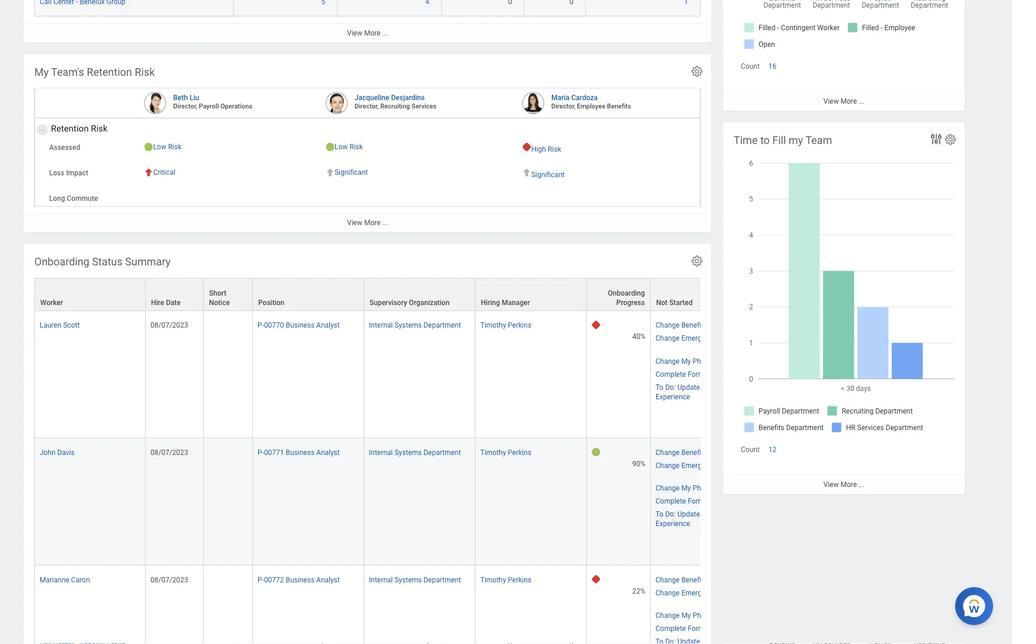 Task type: describe. For each thing, give the bounding box(es) containing it.
progress
[[617, 298, 645, 307]]

change my photo link for 22%
[[656, 609, 712, 619]]

9 for 40%
[[710, 370, 714, 378]]

timothy for 90%
[[481, 448, 506, 456]]

complete form i-9 link for 22%
[[656, 622, 714, 632]]

complete form i-9 link for 40%
[[656, 367, 714, 378]]

lauren
[[40, 321, 61, 329]]

change benefit elections for 22%
[[656, 575, 735, 584]]

john davis
[[40, 448, 75, 456]]

internal systems department for p-00770 business analyst
[[369, 321, 461, 329]]

date
[[166, 298, 181, 307]]

22%
[[633, 586, 646, 595]]

business for 00770
[[286, 321, 315, 329]]

critical link
[[153, 166, 175, 176]]

change for "change benefit elections" link corresponding to 40%
[[656, 321, 680, 329]]

change emergency contacts link for 90%
[[656, 459, 747, 469]]

i- for 90%
[[707, 497, 710, 505]]

operations
[[221, 102, 253, 110]]

0 vertical spatial retention
[[87, 66, 132, 78]]

timothy perkins link for 90%
[[481, 446, 532, 456]]

not started button
[[651, 278, 762, 310]]

0 horizontal spatial significant
[[335, 168, 368, 176]]

contacts for 22%
[[719, 588, 747, 597]]

update for 90%
[[678, 510, 700, 518]]

experience for 40%
[[656, 392, 691, 401]]

elections for 22%
[[706, 575, 735, 584]]

p-00772 business analyst
[[258, 575, 340, 584]]

marianne caron link
[[40, 573, 90, 584]]

john davis link
[[40, 446, 75, 456]]

i- for 40%
[[707, 370, 710, 378]]

maria cardoza link
[[552, 91, 598, 102]]

manager
[[502, 298, 530, 307]]

change benefit elections link for 40%
[[656, 319, 735, 329]]

do: for 90%
[[666, 510, 676, 518]]

onboarding status summary
[[34, 255, 171, 268]]

change emergency contacts for 40%
[[656, 334, 747, 342]]

beth
[[173, 93, 188, 102]]

p-00772 business analyst link
[[258, 573, 340, 584]]

not
[[657, 298, 668, 307]]

payroll
[[199, 102, 219, 110]]

to for 40%
[[656, 383, 664, 391]]

p-00771 business analyst
[[258, 448, 340, 456]]

perkins for 40%
[[508, 321, 532, 329]]

9 change from the top
[[656, 611, 680, 619]]

director, for jacqueline
[[355, 102, 379, 110]]

my for p-00772 business analyst
[[682, 611, 691, 619]]

beth liu
[[173, 93, 199, 102]]

john
[[40, 448, 56, 456]]

notice
[[209, 298, 230, 307]]

retention risk
[[51, 123, 108, 133]]

benefit for 90%
[[682, 448, 704, 456]]

elections for 40%
[[706, 321, 735, 329]]

onboarding progress
[[608, 289, 645, 307]]

items selected list for 90%
[[656, 446, 757, 528]]

internal systems department link for p-00770 business analyst
[[369, 319, 461, 329]]

2 low risk link from the left
[[335, 140, 363, 151]]

0 horizontal spatial significant link
[[335, 166, 368, 176]]

desjardins
[[391, 93, 425, 102]]

short notice button
[[204, 278, 252, 310]]

recruiting
[[380, 102, 410, 110]]

to do: update your skills & experience for 90%
[[656, 510, 741, 528]]

internal systems department link for p-00771 business analyst
[[369, 446, 461, 456]]

cell for p-00770 business analyst
[[204, 311, 253, 438]]

impact
[[66, 169, 88, 177]]

director, payroll operations
[[173, 102, 253, 110]]

hire date button
[[146, 278, 203, 310]]

jacqueline desjardins
[[355, 93, 425, 102]]

maria
[[552, 93, 570, 102]]

1 vertical spatial retention
[[51, 123, 89, 133]]

director, for beth
[[173, 102, 197, 110]]

configure time to fill my team image
[[945, 133, 958, 146]]

skills for 40%
[[718, 383, 735, 391]]

high
[[532, 145, 546, 153]]

supervisory organization column header
[[364, 278, 476, 311]]

department for p-00770 business analyst
[[424, 321, 461, 329]]

lauren scott link
[[40, 319, 80, 329]]

emergency for 22%
[[682, 588, 717, 597]]

form for 40%
[[688, 370, 705, 378]]

photo for 40%
[[693, 357, 712, 365]]

change benefit elections link for 90%
[[656, 446, 735, 456]]

started
[[670, 298, 693, 307]]

experience for 90%
[[656, 519, 691, 528]]

liu
[[190, 93, 199, 102]]

change my photo link for 90%
[[656, 481, 712, 492]]

16
[[769, 62, 777, 70]]

update for 40%
[[678, 383, 700, 391]]

internal systems department for p-00771 business analyst
[[369, 448, 461, 456]]

16 button
[[769, 61, 779, 71]]

lauren scott
[[40, 321, 80, 329]]

fill
[[773, 134, 787, 146]]

jacqueline desjardins link
[[355, 91, 425, 102]]

form for 22%
[[688, 624, 705, 632]]

change my photo link for 40%
[[656, 354, 712, 365]]

marianne caron
[[40, 575, 90, 584]]

12
[[769, 445, 777, 454]]

your for 40%
[[702, 383, 717, 391]]

to for 90%
[[656, 510, 664, 518]]

change benefit elections for 90%
[[656, 448, 735, 456]]

beth liu link
[[173, 91, 199, 102]]

davis
[[57, 448, 75, 456]]

9 for 90%
[[710, 497, 714, 505]]

team
[[806, 134, 833, 146]]

supervisory organization
[[370, 298, 450, 307]]

& for 90%
[[737, 510, 741, 518]]

your for 90%
[[702, 510, 717, 518]]

onboarding progress button
[[587, 278, 651, 310]]

headcount & open positions element
[[723, 0, 965, 111]]

onboarding progress column header
[[587, 278, 651, 311]]

director, recruiting services
[[355, 102, 437, 110]]

configure and view chart data image
[[930, 132, 944, 146]]

not started
[[657, 298, 693, 307]]

business for 00771
[[286, 448, 315, 456]]

... inside 'headcount & open positions' "element"
[[859, 97, 865, 105]]

time to fill my team
[[734, 134, 833, 146]]

timothy perkins link for 40%
[[481, 319, 532, 329]]

1 low risk link from the left
[[153, 140, 182, 151]]

12 button
[[769, 445, 779, 454]]

complete for 22%
[[656, 624, 686, 632]]

benefits
[[607, 102, 631, 110]]

loss impact
[[49, 169, 88, 177]]

my team's retention risk
[[34, 66, 155, 78]]

timothy perkins for 90%
[[481, 448, 532, 456]]

1 horizontal spatial significant link
[[532, 168, 565, 179]]

hire date
[[151, 298, 181, 307]]

onboarding for progress
[[608, 289, 645, 297]]

internal systems department link for p-00772 business analyst
[[369, 573, 461, 584]]

employee
[[577, 102, 606, 110]]

row inside headcount plan to pipeline element
[[34, 0, 701, 16]]

hire
[[151, 298, 164, 307]]

benefit for 40%
[[682, 321, 704, 329]]

hiring manager column header
[[476, 278, 587, 311]]

my
[[789, 134, 804, 146]]

worker button
[[35, 278, 145, 310]]

loss
[[49, 169, 64, 177]]

onboarding status summary element
[[24, 244, 1013, 644]]

worker column header
[[34, 278, 146, 311]]

short
[[209, 289, 226, 297]]

to
[[761, 134, 770, 146]]

systems for p-00771 business analyst
[[395, 448, 422, 456]]

collapse image
[[37, 123, 44, 137]]

services
[[412, 102, 437, 110]]

marianne
[[40, 575, 69, 584]]

hiring manager
[[481, 298, 530, 307]]

to do: update your skills & experience for 40%
[[656, 383, 741, 401]]

long commute
[[49, 194, 98, 202]]

maria cardoza
[[552, 93, 598, 102]]

00770
[[264, 321, 284, 329]]

time
[[734, 134, 758, 146]]

director, for maria
[[552, 102, 576, 110]]

00771
[[264, 448, 284, 456]]

position button
[[253, 278, 364, 310]]

complete for 90%
[[656, 497, 686, 505]]

40%
[[633, 332, 646, 340]]

view more ... inside headcount plan to pipeline element
[[347, 29, 388, 37]]

change emergency contacts link for 22%
[[656, 586, 747, 597]]



Task type: locate. For each thing, give the bounding box(es) containing it.
1 vertical spatial internal systems department link
[[369, 446, 461, 456]]

configure my team's retention risk image
[[691, 65, 704, 78]]

contacts for 90%
[[719, 461, 747, 469]]

0 vertical spatial timothy
[[481, 321, 506, 329]]

1 horizontal spatial low
[[335, 143, 348, 151]]

2 vertical spatial p-
[[258, 575, 264, 584]]

0 horizontal spatial director,
[[173, 102, 197, 110]]

2 vertical spatial complete form i-9 link
[[656, 622, 714, 632]]

p-
[[258, 321, 264, 329], [258, 448, 264, 456], [258, 575, 264, 584]]

0 vertical spatial internal systems department link
[[369, 319, 461, 329]]

2 vertical spatial elections
[[706, 575, 735, 584]]

1 experience from the top
[[656, 392, 691, 401]]

caron
[[71, 575, 90, 584]]

your
[[702, 383, 717, 391], [702, 510, 717, 518]]

2 department from the top
[[424, 448, 461, 456]]

1 08/07/2023 from the top
[[151, 321, 188, 329]]

change my photo complete form i-9 for 90%
[[656, 484, 714, 505]]

4 row from the top
[[34, 438, 1013, 565]]

2 contacts from the top
[[719, 461, 747, 469]]

2 items selected list from the top
[[656, 446, 757, 528]]

0 vertical spatial change emergency contacts
[[656, 334, 747, 342]]

team's
[[51, 66, 84, 78]]

more inside my team's retention risk element
[[364, 218, 381, 227]]

3 benefit from the top
[[682, 575, 704, 584]]

1 emergency from the top
[[682, 334, 717, 342]]

1 change benefit elections link from the top
[[656, 319, 735, 329]]

analyst right '00772'
[[316, 575, 340, 584]]

internal for p-00770 business analyst
[[369, 321, 393, 329]]

0 vertical spatial internal
[[369, 321, 393, 329]]

low for first low risk "link" from the left
[[153, 143, 166, 151]]

0 vertical spatial count
[[741, 62, 760, 70]]

timothy for 22%
[[481, 575, 506, 584]]

cardoza
[[572, 93, 598, 102]]

more
[[364, 29, 381, 37], [841, 97, 857, 105], [364, 218, 381, 227], [841, 480, 857, 489]]

1 vertical spatial photo
[[693, 484, 712, 492]]

3 systems from the top
[[395, 575, 422, 584]]

short notice column header
[[204, 278, 253, 311]]

worker
[[40, 298, 63, 307]]

jacqueline
[[355, 93, 390, 102]]

90%
[[633, 459, 646, 468]]

director, employee benefits
[[552, 102, 631, 110]]

0 vertical spatial emergency
[[682, 334, 717, 342]]

3 elections from the top
[[706, 575, 735, 584]]

1 vertical spatial benefit
[[682, 448, 704, 456]]

0 vertical spatial internal systems department
[[369, 321, 461, 329]]

3 change emergency contacts from the top
[[656, 588, 747, 597]]

1 count from the top
[[741, 62, 760, 70]]

0 vertical spatial &
[[737, 383, 741, 391]]

0 horizontal spatial low
[[153, 143, 166, 151]]

1 internal systems department link from the top
[[369, 319, 461, 329]]

2 vertical spatial change emergency contacts
[[656, 588, 747, 597]]

high risk
[[532, 145, 561, 153]]

1 & from the top
[[737, 383, 741, 391]]

change emergency contacts link for 40%
[[656, 332, 747, 342]]

timothy perkins for 40%
[[481, 321, 532, 329]]

9 for 22%
[[710, 624, 714, 632]]

view more ...
[[347, 29, 388, 37], [824, 97, 865, 105], [347, 218, 388, 227], [824, 480, 865, 489]]

1 i- from the top
[[707, 370, 710, 378]]

more inside headcount plan to pipeline element
[[364, 29, 381, 37]]

change for change emergency contacts link for 90%
[[656, 461, 680, 469]]

business right '00772'
[[286, 575, 315, 584]]

2 row from the top
[[34, 278, 1013, 311]]

low risk down jacqueline
[[335, 143, 363, 151]]

... inside my team's retention risk element
[[382, 218, 388, 227]]

1 vertical spatial analyst
[[316, 448, 340, 456]]

complete form i-9 link
[[656, 367, 714, 378], [656, 494, 714, 505], [656, 622, 714, 632]]

contacts
[[719, 334, 747, 342], [719, 461, 747, 469], [719, 588, 747, 597]]

update
[[678, 383, 700, 391], [678, 510, 700, 518]]

1 vertical spatial 9
[[710, 497, 714, 505]]

hiring manager button
[[476, 278, 587, 310]]

2 vertical spatial contacts
[[719, 588, 747, 597]]

to do: update your skills & experience link
[[656, 380, 741, 401], [656, 508, 741, 528]]

low risk up the critical link
[[153, 143, 182, 151]]

2 vertical spatial timothy perkins link
[[481, 573, 532, 584]]

2 change my photo link from the top
[[656, 481, 712, 492]]

0 vertical spatial items selected list
[[656, 319, 757, 401]]

onboarding up progress
[[608, 289, 645, 297]]

photo for 22%
[[693, 611, 712, 619]]

i- for 22%
[[707, 624, 710, 632]]

more inside 'headcount & open positions' "element"
[[841, 97, 857, 105]]

3 form from the top
[[688, 624, 705, 632]]

change for "change benefit elections" link corresponding to 90%
[[656, 448, 680, 456]]

cell
[[204, 311, 253, 438], [204, 438, 253, 565], [204, 565, 253, 644]]

2 vertical spatial systems
[[395, 575, 422, 584]]

supervisory organization button
[[364, 278, 475, 310]]

low
[[153, 143, 166, 151], [335, 143, 348, 151]]

2 low from the left
[[335, 143, 348, 151]]

director, down maria
[[552, 102, 576, 110]]

1 horizontal spatial low risk
[[335, 143, 363, 151]]

critical
[[153, 168, 175, 176]]

change my photo complete form i-9 for 40%
[[656, 357, 714, 378]]

1 form from the top
[[688, 370, 705, 378]]

2 change from the top
[[656, 334, 680, 342]]

2 photo from the top
[[693, 484, 712, 492]]

count inside "element"
[[741, 62, 760, 70]]

change benefit elections link for 22%
[[656, 573, 735, 584]]

time to fill my team element
[[723, 122, 965, 494]]

view more ... inside my team's retention risk element
[[347, 218, 388, 227]]

view inside headcount plan to pipeline element
[[347, 29, 363, 37]]

1 complete from the top
[[656, 370, 686, 378]]

internal systems department
[[369, 321, 461, 329], [369, 448, 461, 456], [369, 575, 461, 584]]

status
[[92, 255, 123, 268]]

2 horizontal spatial director,
[[552, 102, 576, 110]]

risk
[[135, 66, 155, 78], [91, 123, 108, 133], [168, 143, 182, 151], [350, 143, 363, 151], [548, 145, 561, 153]]

my team's retention risk element
[[24, 54, 712, 232]]

1 vertical spatial department
[[424, 448, 461, 456]]

business right 00770
[[286, 321, 315, 329]]

0 horizontal spatial onboarding
[[34, 255, 89, 268]]

0 vertical spatial photo
[[693, 357, 712, 365]]

1 vertical spatial i-
[[707, 497, 710, 505]]

change my photo link
[[656, 354, 712, 365], [656, 481, 712, 492], [656, 609, 712, 619]]

1 vertical spatial p-
[[258, 448, 264, 456]]

form
[[688, 370, 705, 378], [688, 497, 705, 505], [688, 624, 705, 632]]

2 i- from the top
[[707, 497, 710, 505]]

2 benefit from the top
[[682, 448, 704, 456]]

summary
[[125, 255, 171, 268]]

2 change my photo complete form i-9 from the top
[[656, 484, 714, 505]]

1 vertical spatial change my photo link
[[656, 481, 712, 492]]

3 complete form i-9 link from the top
[[656, 622, 714, 632]]

3 change benefit elections link from the top
[[656, 573, 735, 584]]

0 vertical spatial systems
[[395, 321, 422, 329]]

0 vertical spatial complete form i-9 link
[[656, 367, 714, 378]]

change for "change benefit elections" link related to 22%
[[656, 575, 680, 584]]

1 low from the left
[[153, 143, 166, 151]]

headcount plan to pipeline element
[[24, 0, 712, 42]]

p- for 00772
[[258, 575, 264, 584]]

hiring
[[481, 298, 500, 307]]

2 emergency from the top
[[682, 461, 717, 469]]

2 internal from the top
[[369, 448, 393, 456]]

0 vertical spatial change benefit elections
[[656, 321, 735, 329]]

0 vertical spatial analyst
[[316, 321, 340, 329]]

0 vertical spatial 9
[[710, 370, 714, 378]]

1 horizontal spatial significant
[[532, 170, 565, 179]]

2 perkins from the top
[[508, 448, 532, 456]]

0 vertical spatial onboarding
[[34, 255, 89, 268]]

2 vertical spatial complete
[[656, 624, 686, 632]]

count left 12
[[741, 445, 760, 454]]

2 change benefit elections from the top
[[656, 448, 735, 456]]

retention up assessed in the left of the page
[[51, 123, 89, 133]]

row containing john davis
[[34, 438, 1013, 565]]

1 horizontal spatial director,
[[355, 102, 379, 110]]

1 change my photo complete form i-9 from the top
[[656, 357, 714, 378]]

analyst down position column header
[[316, 321, 340, 329]]

configure onboarding status summary image
[[691, 254, 704, 268]]

08/07/2023 for lauren scott
[[151, 321, 188, 329]]

p- for 00770
[[258, 321, 264, 329]]

director, down beth liu
[[173, 102, 197, 110]]

1 cell from the top
[[204, 311, 253, 438]]

1 vertical spatial emergency
[[682, 461, 717, 469]]

3 i- from the top
[[707, 624, 710, 632]]

contacts for 40%
[[719, 334, 747, 342]]

1 vertical spatial timothy perkins link
[[481, 446, 532, 456]]

organization
[[409, 298, 450, 307]]

commute
[[67, 194, 98, 202]]

complete form i-9 link for 90%
[[656, 494, 714, 505]]

08/07/2023 for john davis
[[151, 448, 188, 456]]

to
[[656, 383, 664, 391], [656, 510, 664, 518]]

1 vertical spatial your
[[702, 510, 717, 518]]

do:
[[666, 383, 676, 391], [666, 510, 676, 518]]

1 timothy from the top
[[481, 321, 506, 329]]

to do: update your skills & experience
[[656, 383, 741, 401], [656, 510, 741, 528]]

0 vertical spatial change my photo link
[[656, 354, 712, 365]]

high risk link
[[532, 143, 561, 153]]

3 perkins from the top
[[508, 575, 532, 584]]

2 low risk from the left
[[335, 143, 363, 151]]

3 analyst from the top
[[316, 575, 340, 584]]

2 internal systems department from the top
[[369, 448, 461, 456]]

retention
[[87, 66, 132, 78], [51, 123, 89, 133]]

long
[[49, 194, 65, 202]]

1 update from the top
[[678, 383, 700, 391]]

internal for p-00771 business analyst
[[369, 448, 393, 456]]

0 vertical spatial department
[[424, 321, 461, 329]]

assessed
[[49, 143, 80, 151]]

1 vertical spatial onboarding
[[608, 289, 645, 297]]

1 vertical spatial to do: update your skills & experience
[[656, 510, 741, 528]]

0 horizontal spatial low risk
[[153, 143, 182, 151]]

1 vertical spatial update
[[678, 510, 700, 518]]

timothy perkins
[[481, 321, 532, 329], [481, 448, 532, 456], [481, 575, 532, 584]]

1 row from the top
[[34, 0, 701, 16]]

3 department from the top
[[424, 575, 461, 584]]

&
[[737, 383, 741, 391], [737, 510, 741, 518]]

3 timothy from the top
[[481, 575, 506, 584]]

1 vertical spatial business
[[286, 448, 315, 456]]

p-00770 business analyst link
[[258, 319, 340, 329]]

department
[[424, 321, 461, 329], [424, 448, 461, 456], [424, 575, 461, 584]]

timothy
[[481, 321, 506, 329], [481, 448, 506, 456], [481, 575, 506, 584]]

2 business from the top
[[286, 448, 315, 456]]

change for change emergency contacts link related to 40%
[[656, 334, 680, 342]]

2 vertical spatial perkins
[[508, 575, 532, 584]]

3 photo from the top
[[693, 611, 712, 619]]

retention right team's
[[87, 66, 132, 78]]

5 change from the top
[[656, 461, 680, 469]]

0 vertical spatial timothy perkins
[[481, 321, 532, 329]]

1 p- from the top
[[258, 321, 264, 329]]

change benefit elections link
[[656, 319, 735, 329], [656, 446, 735, 456], [656, 573, 735, 584]]

hire date column header
[[146, 278, 204, 311]]

0 vertical spatial p-
[[258, 321, 264, 329]]

1 to do: update your skills & experience from the top
[[656, 383, 741, 401]]

internal
[[369, 321, 393, 329], [369, 448, 393, 456], [369, 575, 393, 584]]

2 change benefit elections link from the top
[[656, 446, 735, 456]]

3 08/07/2023 from the top
[[151, 575, 188, 584]]

my for p-00770 business analyst
[[682, 357, 691, 365]]

2 vertical spatial change emergency contacts link
[[656, 586, 747, 597]]

... inside headcount plan to pipeline element
[[382, 29, 388, 37]]

1 vertical spatial change my photo complete form i-9
[[656, 484, 714, 505]]

cell for p-00772 business analyst
[[204, 565, 253, 644]]

cell for p-00771 business analyst
[[204, 438, 253, 565]]

3 9 from the top
[[710, 624, 714, 632]]

2 timothy from the top
[[481, 448, 506, 456]]

2 vertical spatial items selected list
[[656, 573, 757, 644]]

items selected list for 22%
[[656, 573, 757, 644]]

onboarding for status
[[34, 255, 89, 268]]

view inside 'headcount & open positions' "element"
[[824, 97, 839, 105]]

low risk link up the critical link
[[153, 140, 182, 151]]

risk for 'high risk' link
[[548, 145, 561, 153]]

scott
[[63, 321, 80, 329]]

0 vertical spatial to do: update your skills & experience
[[656, 383, 741, 401]]

2 vertical spatial internal
[[369, 575, 393, 584]]

7 change from the top
[[656, 575, 680, 584]]

2 vertical spatial business
[[286, 575, 315, 584]]

risk for first low risk "link" from the left
[[168, 143, 182, 151]]

perkins for 22%
[[508, 575, 532, 584]]

2 vertical spatial timothy perkins
[[481, 575, 532, 584]]

view inside my team's retention risk element
[[347, 218, 363, 227]]

1 timothy perkins from the top
[[481, 321, 532, 329]]

0 vertical spatial to do: update your skills & experience link
[[656, 380, 741, 401]]

onboarding up worker
[[34, 255, 89, 268]]

1 director, from the left
[[173, 102, 197, 110]]

elections for 90%
[[706, 448, 735, 456]]

view inside the time to fill my team element
[[824, 480, 839, 489]]

2 complete form i-9 link from the top
[[656, 494, 714, 505]]

0 vertical spatial to
[[656, 383, 664, 391]]

items selected list for 40%
[[656, 319, 757, 401]]

view more ... inside the time to fill my team element
[[824, 480, 865, 489]]

1 vertical spatial &
[[737, 510, 741, 518]]

my
[[34, 66, 49, 78], [682, 357, 691, 365], [682, 484, 691, 492], [682, 611, 691, 619]]

internal systems department for p-00772 business analyst
[[369, 575, 461, 584]]

1 business from the top
[[286, 321, 315, 329]]

1 to from the top
[[656, 383, 664, 391]]

0 vertical spatial change my photo complete form i-9
[[656, 357, 714, 378]]

3 row from the top
[[34, 311, 1013, 438]]

1 vertical spatial change emergency contacts link
[[656, 459, 747, 469]]

5 row from the top
[[34, 565, 1013, 644]]

change emergency contacts for 22%
[[656, 588, 747, 597]]

2 count from the top
[[741, 445, 760, 454]]

1 change from the top
[[656, 321, 680, 329]]

business for 00772
[[286, 575, 315, 584]]

business right 00771
[[286, 448, 315, 456]]

2 systems from the top
[[395, 448, 422, 456]]

more inside the time to fill my team element
[[841, 480, 857, 489]]

1 do: from the top
[[666, 383, 676, 391]]

1 vertical spatial internal
[[369, 448, 393, 456]]

count for 12
[[741, 445, 760, 454]]

timothy for 40%
[[481, 321, 506, 329]]

p- for 00771
[[258, 448, 264, 456]]

row containing lauren scott
[[34, 311, 1013, 438]]

row containing short notice
[[34, 278, 1013, 311]]

1 horizontal spatial onboarding
[[608, 289, 645, 297]]

p-00770 business analyst
[[258, 321, 340, 329]]

to do: update your skills & experience link for 40%
[[656, 380, 741, 401]]

analyst for p-00771 business analyst
[[316, 448, 340, 456]]

department for p-00771 business analyst
[[424, 448, 461, 456]]

department for p-00772 business analyst
[[424, 575, 461, 584]]

count left 16
[[741, 62, 760, 70]]

1 your from the top
[[702, 383, 717, 391]]

1 elections from the top
[[706, 321, 735, 329]]

2 vertical spatial 08/07/2023
[[151, 575, 188, 584]]

my for p-00771 business analyst
[[682, 484, 691, 492]]

position
[[258, 298, 285, 307]]

1 items selected list from the top
[[656, 319, 757, 401]]

1 vertical spatial count
[[741, 445, 760, 454]]

1 vertical spatial elections
[[706, 448, 735, 456]]

change benefit elections for 40%
[[656, 321, 735, 329]]

... inside the time to fill my team element
[[859, 480, 865, 489]]

1 systems from the top
[[395, 321, 422, 329]]

1 vertical spatial perkins
[[508, 448, 532, 456]]

2 analyst from the top
[[316, 448, 340, 456]]

emergency
[[682, 334, 717, 342], [682, 461, 717, 469], [682, 588, 717, 597]]

p-00771 business analyst link
[[258, 446, 340, 456]]

2 vertical spatial internal systems department link
[[369, 573, 461, 584]]

2 08/07/2023 from the top
[[151, 448, 188, 456]]

items selected list
[[656, 319, 757, 401], [656, 446, 757, 528], [656, 573, 757, 644]]

0 horizontal spatial low risk link
[[153, 140, 182, 151]]

2 update from the top
[[678, 510, 700, 518]]

00772
[[264, 575, 284, 584]]

2 vertical spatial photo
[[693, 611, 712, 619]]

2 vertical spatial change my photo complete form i-9
[[656, 611, 714, 632]]

2 form from the top
[[688, 497, 705, 505]]

analyst for p-00770 business analyst
[[316, 321, 340, 329]]

1 complete form i-9 link from the top
[[656, 367, 714, 378]]

director, down jacqueline
[[355, 102, 379, 110]]

2 to from the top
[[656, 510, 664, 518]]

1 timothy perkins link from the top
[[481, 319, 532, 329]]

low risk
[[153, 143, 182, 151], [335, 143, 363, 151]]

& for 40%
[[737, 383, 741, 391]]

count for 16
[[741, 62, 760, 70]]

1 vertical spatial change benefit elections
[[656, 448, 735, 456]]

0 vertical spatial experience
[[656, 392, 691, 401]]

skills for 90%
[[718, 510, 735, 518]]

3 business from the top
[[286, 575, 315, 584]]

row
[[34, 0, 701, 16], [34, 278, 1013, 311], [34, 311, 1013, 438], [34, 438, 1013, 565], [34, 565, 1013, 644]]

photo
[[693, 357, 712, 365], [693, 484, 712, 492], [693, 611, 712, 619]]

timothy perkins for 22%
[[481, 575, 532, 584]]

emergency for 40%
[[682, 334, 717, 342]]

0 vertical spatial change benefit elections link
[[656, 319, 735, 329]]

elections
[[706, 321, 735, 329], [706, 448, 735, 456], [706, 575, 735, 584]]

timothy perkins link for 22%
[[481, 573, 532, 584]]

row containing marianne caron
[[34, 565, 1013, 644]]

1 internal from the top
[[369, 321, 393, 329]]

2 change emergency contacts from the top
[[656, 461, 747, 469]]

2 to do: update your skills & experience from the top
[[656, 510, 741, 528]]

1 vertical spatial to do: update your skills & experience link
[[656, 508, 741, 528]]

position column header
[[253, 278, 364, 311]]

2 internal systems department link from the top
[[369, 446, 461, 456]]

2 vertical spatial internal systems department
[[369, 575, 461, 584]]

benefit
[[682, 321, 704, 329], [682, 448, 704, 456], [682, 575, 704, 584]]

1 vertical spatial change benefit elections link
[[656, 446, 735, 456]]

1 contacts from the top
[[719, 334, 747, 342]]

low risk link down jacqueline
[[335, 140, 363, 151]]

1 vertical spatial to
[[656, 510, 664, 518]]

low risk for first low risk "link" from the left
[[153, 143, 182, 151]]

view more ... inside 'headcount & open positions' "element"
[[824, 97, 865, 105]]

complete
[[656, 370, 686, 378], [656, 497, 686, 505], [656, 624, 686, 632]]

2 vertical spatial i-
[[707, 624, 710, 632]]

0 vertical spatial perkins
[[508, 321, 532, 329]]

2 change emergency contacts link from the top
[[656, 459, 747, 469]]

0 vertical spatial your
[[702, 383, 717, 391]]

8 change from the top
[[656, 588, 680, 597]]

change
[[656, 321, 680, 329], [656, 334, 680, 342], [656, 357, 680, 365], [656, 448, 680, 456], [656, 461, 680, 469], [656, 484, 680, 492], [656, 575, 680, 584], [656, 588, 680, 597], [656, 611, 680, 619]]

0 vertical spatial i-
[[707, 370, 710, 378]]

6 change from the top
[[656, 484, 680, 492]]

1 low risk from the left
[[153, 143, 182, 151]]

internal for p-00772 business analyst
[[369, 575, 393, 584]]

2 vertical spatial change my photo link
[[656, 609, 712, 619]]

2 to do: update your skills & experience link from the top
[[656, 508, 741, 528]]

3 timothy perkins link from the top
[[481, 573, 532, 584]]

analyst right 00771
[[316, 448, 340, 456]]

1 analyst from the top
[[316, 321, 340, 329]]

1 vertical spatial complete form i-9 link
[[656, 494, 714, 505]]

3 items selected list from the top
[[656, 573, 757, 644]]

perkins for 90%
[[508, 448, 532, 456]]

2 vertical spatial change benefit elections
[[656, 575, 735, 584]]

onboarding
[[34, 255, 89, 268], [608, 289, 645, 297]]

1 vertical spatial do:
[[666, 510, 676, 518]]

1 perkins from the top
[[508, 321, 532, 329]]

change for change emergency contacts link corresponding to 22%
[[656, 588, 680, 597]]

1 department from the top
[[424, 321, 461, 329]]

0 vertical spatial form
[[688, 370, 705, 378]]

to do: update your skills & experience link for 90%
[[656, 508, 741, 528]]

onboarding inside popup button
[[608, 289, 645, 297]]

short notice
[[209, 289, 230, 307]]

2 director, from the left
[[355, 102, 379, 110]]

analyst for p-00772 business analyst
[[316, 575, 340, 584]]

change benefit elections
[[656, 321, 735, 329], [656, 448, 735, 456], [656, 575, 735, 584]]

1 horizontal spatial low risk link
[[335, 140, 363, 151]]

low risk for second low risk "link" from the left
[[335, 143, 363, 151]]

do: for 40%
[[666, 383, 676, 391]]

form for 90%
[[688, 497, 705, 505]]

3 change from the top
[[656, 357, 680, 365]]

1 vertical spatial experience
[[656, 519, 691, 528]]

0 vertical spatial skills
[[718, 383, 735, 391]]

count inside the time to fill my team element
[[741, 445, 760, 454]]

1 vertical spatial internal systems department
[[369, 448, 461, 456]]

4 change from the top
[[656, 448, 680, 456]]

3 cell from the top
[[204, 565, 253, 644]]

1 vertical spatial form
[[688, 497, 705, 505]]

1 vertical spatial 08/07/2023
[[151, 448, 188, 456]]

1 vertical spatial complete
[[656, 497, 686, 505]]

2 elections from the top
[[706, 448, 735, 456]]

supervisory
[[370, 298, 407, 307]]

0 vertical spatial do:
[[666, 383, 676, 391]]



Task type: vqa. For each thing, say whether or not it's contained in the screenshot.
I- to the top
yes



